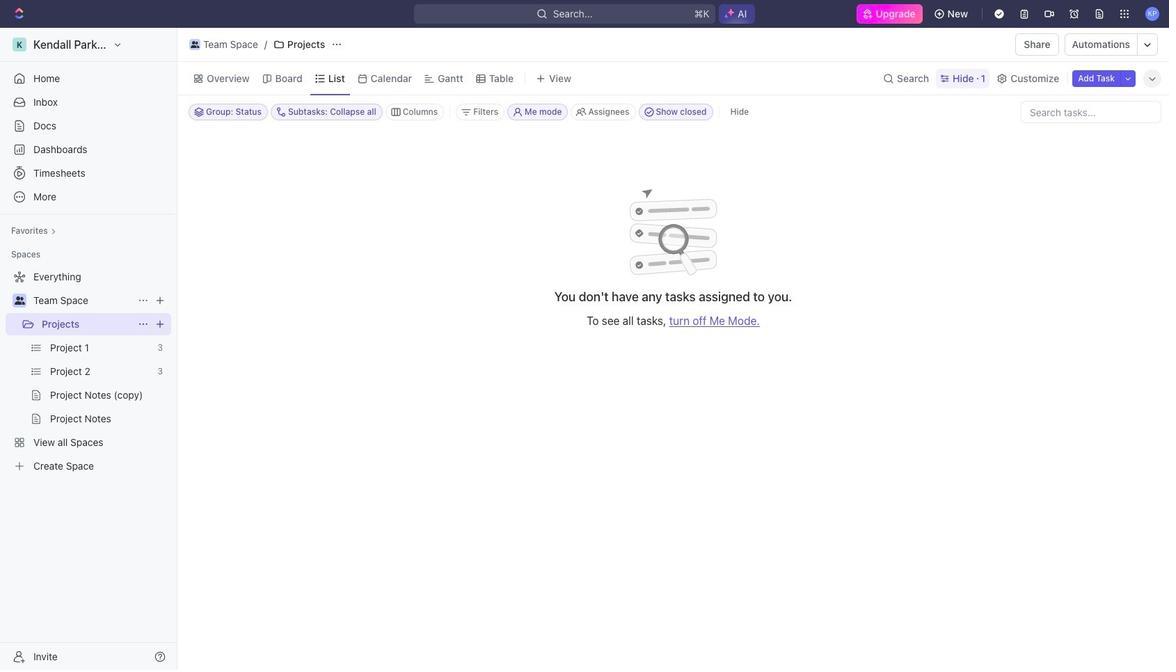 Task type: locate. For each thing, give the bounding box(es) containing it.
tree inside sidebar navigation
[[6, 266, 171, 477]]

tree
[[6, 266, 171, 477]]



Task type: describe. For each thing, give the bounding box(es) containing it.
user group image
[[191, 41, 199, 48]]

Search tasks... text field
[[1022, 102, 1161, 122]]

user group image
[[14, 296, 25, 305]]

kendall parks's workspace, , element
[[13, 38, 26, 52]]

sidebar navigation
[[0, 28, 180, 670]]



Task type: vqa. For each thing, say whether or not it's contained in the screenshot.
James Peterson's Workspace, , element
no



